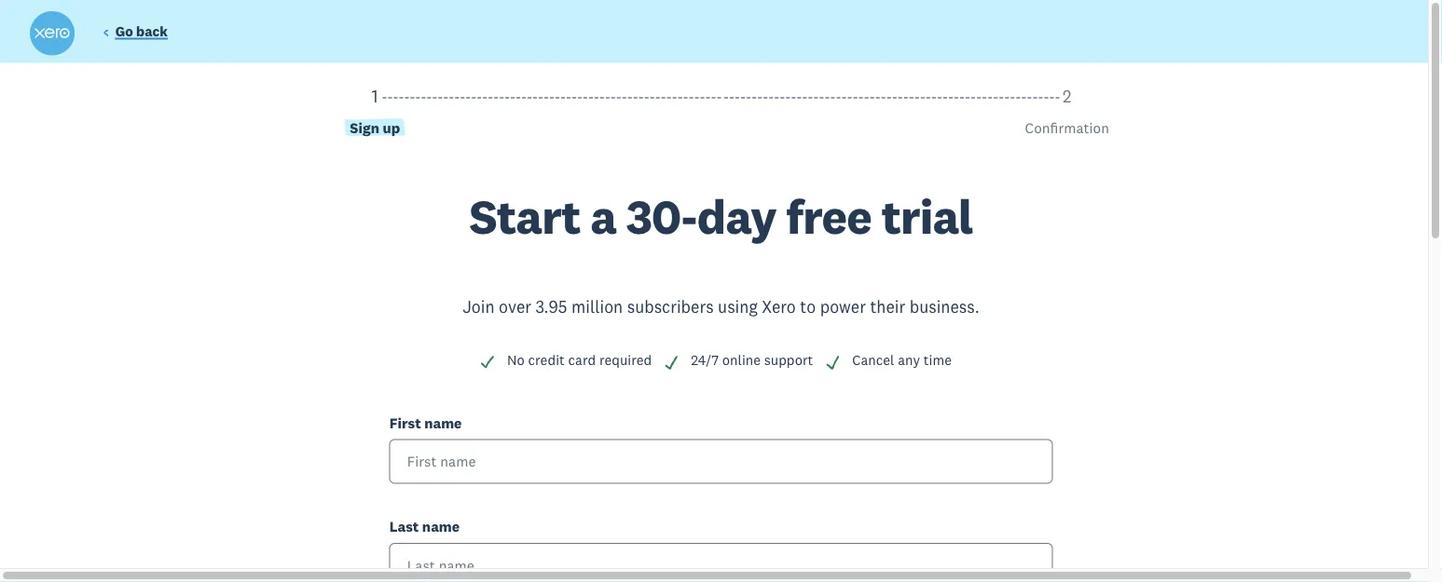 Task type: locate. For each thing, give the bounding box(es) containing it.
free
[[786, 186, 872, 246]]

steps group
[[29, 85, 1414, 192]]

included image for no credit card required
[[479, 354, 496, 371]]

2
[[1063, 86, 1072, 106]]

cancel
[[853, 351, 895, 369]]

name right first
[[424, 414, 462, 432]]

up
[[383, 118, 400, 137]]

day
[[697, 186, 776, 246]]

included image
[[479, 354, 496, 371], [663, 354, 680, 371]]

cancel any time
[[853, 351, 952, 369]]

power
[[820, 297, 866, 318]]

1 included image from the left
[[479, 354, 496, 371]]

included image left 24/7
[[663, 354, 680, 371]]

2 included image from the left
[[663, 354, 680, 371]]

credit
[[528, 351, 565, 369]]

to
[[800, 297, 816, 318]]

included image left no
[[479, 354, 496, 371]]

join
[[463, 297, 495, 318]]

1 vertical spatial name
[[422, 518, 460, 536]]

over
[[499, 297, 532, 318]]

any
[[898, 351, 920, 369]]

0 vertical spatial name
[[424, 414, 462, 432]]

0 horizontal spatial included image
[[479, 354, 496, 371]]

name
[[424, 414, 462, 432], [422, 518, 460, 536]]

first name
[[390, 414, 462, 432]]

1 horizontal spatial included image
[[663, 354, 680, 371]]

a
[[590, 186, 616, 246]]

First name text field
[[390, 440, 1053, 484]]

sign up
[[350, 118, 400, 137]]

name right "last"
[[422, 518, 460, 536]]

go back button
[[103, 23, 168, 44]]

name for first name
[[424, 414, 462, 432]]

30-
[[626, 186, 697, 246]]

go back
[[115, 23, 168, 40]]

no credit card required
[[507, 351, 652, 369]]

using
[[718, 297, 758, 318]]

million
[[572, 297, 623, 318]]

xero
[[762, 297, 796, 318]]



Task type: vqa. For each thing, say whether or not it's contained in the screenshot.
Initial's 27
no



Task type: describe. For each thing, give the bounding box(es) containing it.
name for last name
[[422, 518, 460, 536]]

time
[[924, 351, 952, 369]]

card
[[568, 351, 596, 369]]

last name
[[390, 518, 460, 536]]

last
[[390, 518, 419, 536]]

sign
[[350, 118, 380, 137]]

back
[[136, 23, 168, 40]]

required
[[600, 351, 652, 369]]

included image for 24/7 online support
[[663, 354, 680, 371]]

support
[[764, 351, 813, 369]]

included image
[[825, 354, 841, 371]]

Last name text field
[[390, 543, 1053, 583]]

24/7
[[691, 351, 719, 369]]

24/7 online support
[[691, 351, 813, 369]]

first
[[390, 414, 421, 432]]

their
[[870, 297, 906, 318]]

go
[[115, 23, 133, 40]]

xero homepage image
[[30, 11, 75, 56]]

online
[[722, 351, 761, 369]]

subscribers
[[627, 297, 714, 318]]

confirmation
[[1025, 118, 1110, 137]]

start a 30-day free trial region
[[29, 85, 1414, 583]]

start a 30-day free trial
[[470, 186, 973, 246]]

join over 3.95 million subscribers using xero to power their business.
[[463, 297, 980, 318]]

business.
[[910, 297, 980, 318]]

trial
[[882, 186, 973, 246]]

1
[[372, 86, 378, 106]]

start
[[470, 186, 581, 246]]

no
[[507, 351, 525, 369]]

3.95
[[536, 297, 568, 318]]



